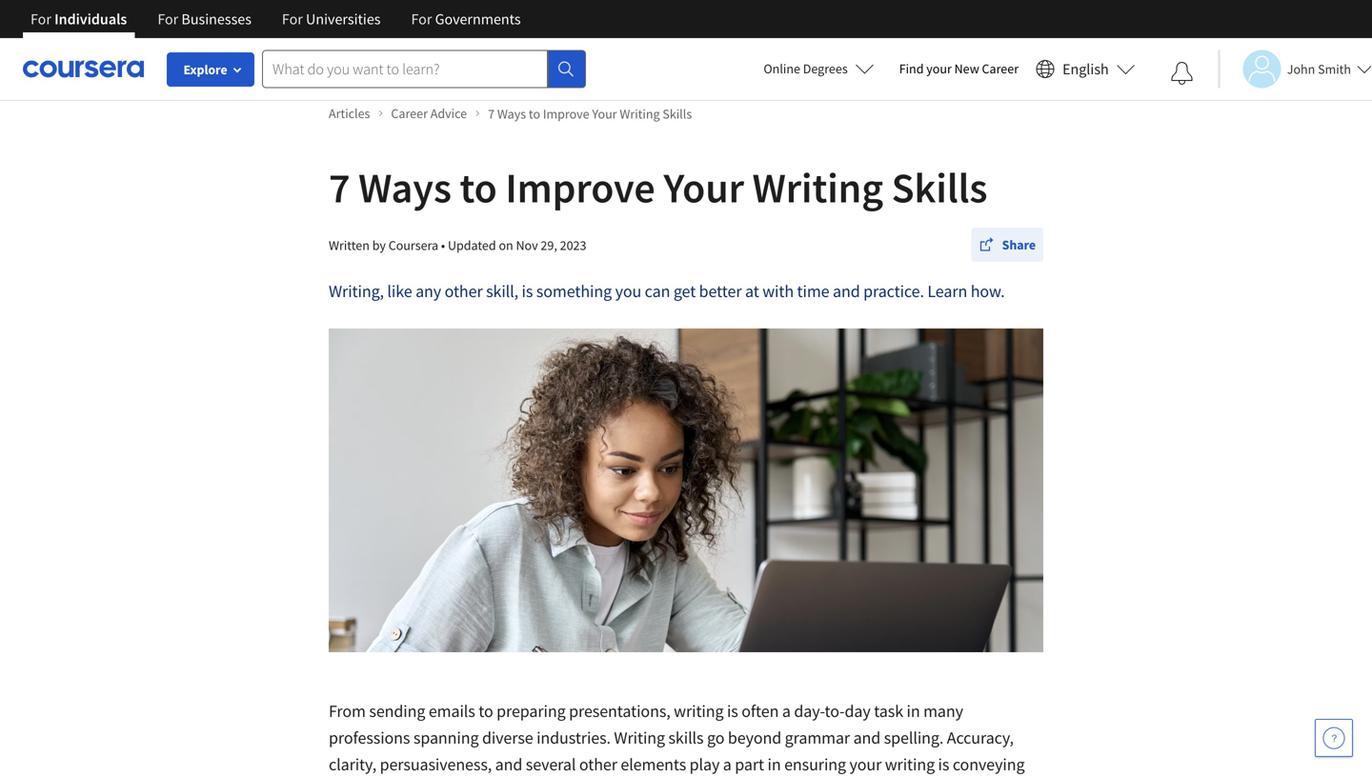 Task type: describe. For each thing, give the bounding box(es) containing it.
your inside from sending emails to preparing presentations, writing is often a day-to-day task in many professions spanning diverse industries. writing skills go beyond grammar and spelling. accuracy, clarity, persuasiveness, and several other elements play a part in ensuring your writing is conveyi
[[850, 755, 882, 776]]

skill,
[[486, 281, 519, 302]]

play
[[690, 755, 720, 776]]

presentations,
[[569, 701, 671, 723]]

john smith
[[1288, 61, 1352, 78]]

preparing
[[497, 701, 566, 723]]

john smith button
[[1219, 50, 1373, 88]]

task
[[874, 701, 904, 723]]

1 horizontal spatial your
[[664, 161, 744, 214]]

go
[[707, 728, 725, 749]]

1 horizontal spatial a
[[783, 701, 791, 723]]

for for individuals
[[31, 10, 51, 29]]

spelling.
[[884, 728, 944, 749]]

find your new career
[[900, 60, 1019, 77]]

1 horizontal spatial in
[[907, 701, 920, 723]]

how.
[[971, 281, 1005, 302]]

1 vertical spatial writing
[[753, 161, 884, 214]]

spanning
[[414, 728, 479, 749]]

diverse
[[482, 728, 533, 749]]

part
[[735, 755, 765, 776]]

online degrees
[[764, 60, 848, 77]]

0 horizontal spatial a
[[723, 755, 732, 776]]

career inside breadcrumbs navigation
[[391, 105, 428, 122]]

individuals
[[54, 10, 127, 29]]

industries.
[[537, 728, 611, 749]]

universities
[[306, 10, 381, 29]]

elements
[[621, 755, 687, 776]]

share
[[1003, 236, 1036, 254]]

1 horizontal spatial career
[[982, 60, 1019, 77]]

by
[[372, 237, 386, 254]]

0 vertical spatial and
[[833, 281, 860, 302]]

time
[[797, 281, 830, 302]]

better
[[699, 281, 742, 302]]

writing, like any other skill, is something you can get better at with time and practice. learn how.
[[329, 281, 1005, 302]]

professions
[[329, 728, 410, 749]]

writing inside breadcrumbs navigation
[[620, 105, 660, 122]]

writing,
[[329, 281, 384, 302]]

0 vertical spatial writing
[[674, 701, 724, 723]]

advice
[[431, 105, 467, 122]]

businesses
[[182, 10, 252, 29]]

0 horizontal spatial 7
[[329, 161, 350, 214]]

0 horizontal spatial in
[[768, 755, 781, 776]]

learn
[[928, 281, 968, 302]]

from sending emails to preparing presentations, writing is often a day-to-day task in many professions spanning diverse industries. writing skills go beyond grammar and spelling. accuracy, clarity, persuasiveness, and several other elements play a part in ensuring your writing is conveyi
[[329, 701, 1025, 777]]

many
[[924, 701, 964, 723]]

•
[[441, 237, 445, 254]]

english button
[[1029, 38, 1144, 100]]

clarity,
[[329, 755, 377, 776]]

1 vertical spatial and
[[854, 728, 881, 749]]

1 horizontal spatial your
[[927, 60, 952, 77]]

other inside from sending emails to preparing presentations, writing is often a day-to-day task in many professions spanning diverse industries. writing skills go beyond grammar and spelling. accuracy, clarity, persuasiveness, and several other elements play a part in ensuring your writing is conveyi
[[579, 755, 618, 776]]

governments
[[435, 10, 521, 29]]

coursera
[[389, 237, 439, 254]]

for individuals
[[31, 10, 127, 29]]

persuasiveness,
[[380, 755, 492, 776]]

help center image
[[1323, 727, 1346, 750]]

online degrees button
[[749, 48, 890, 90]]

at
[[745, 281, 759, 302]]

[featured image]: a woman with curly hair and wearing a white long sleeve shirt, writing in her notebook, while sitting in front of her computer. image
[[329, 329, 1044, 653]]

2023
[[560, 237, 587, 254]]

written
[[329, 237, 370, 254]]

new
[[955, 60, 980, 77]]

several
[[526, 755, 576, 776]]

emails
[[429, 701, 475, 723]]

1 horizontal spatial writing
[[885, 755, 935, 776]]

updated
[[448, 237, 496, 254]]

find your new career link
[[890, 57, 1029, 81]]

written by coursera • updated on nov 29, 2023
[[329, 237, 587, 254]]

find
[[900, 60, 924, 77]]

day
[[845, 701, 871, 723]]

29,
[[541, 237, 558, 254]]

1 vertical spatial improve
[[506, 161, 656, 214]]

2 vertical spatial and
[[495, 755, 523, 776]]

with
[[763, 281, 794, 302]]

something
[[537, 281, 612, 302]]

for for businesses
[[158, 10, 178, 29]]

ways inside breadcrumbs navigation
[[498, 105, 526, 122]]



Task type: vqa. For each thing, say whether or not it's contained in the screenshot.
2nd not from the bottom of the group containing The model is not trained on enough data
no



Task type: locate. For each thing, give the bounding box(es) containing it.
7 up "written"
[[329, 161, 350, 214]]

to
[[529, 105, 541, 122], [460, 161, 497, 214], [479, 701, 493, 723]]

0 vertical spatial a
[[783, 701, 791, 723]]

0 vertical spatial writing
[[620, 105, 660, 122]]

to right 'advice'
[[529, 105, 541, 122]]

banner navigation
[[15, 0, 536, 38]]

on
[[499, 237, 514, 254]]

1 vertical spatial in
[[768, 755, 781, 776]]

skills
[[669, 728, 704, 749]]

3 for from the left
[[282, 10, 303, 29]]

your inside breadcrumbs navigation
[[592, 105, 617, 122]]

0 horizontal spatial other
[[445, 281, 483, 302]]

1 vertical spatial other
[[579, 755, 618, 776]]

improve inside breadcrumbs navigation
[[543, 105, 590, 122]]

any
[[416, 281, 441, 302]]

and down "day"
[[854, 728, 881, 749]]

for for governments
[[411, 10, 432, 29]]

to-
[[825, 701, 845, 723]]

0 horizontal spatial skills
[[663, 105, 692, 122]]

for
[[31, 10, 51, 29], [158, 10, 178, 29], [282, 10, 303, 29], [411, 10, 432, 29]]

1 horizontal spatial is
[[727, 701, 739, 723]]

0 vertical spatial career
[[982, 60, 1019, 77]]

1 horizontal spatial 7
[[488, 105, 495, 122]]

career
[[982, 60, 1019, 77], [391, 105, 428, 122]]

1 for from the left
[[31, 10, 51, 29]]

career right new
[[982, 60, 1019, 77]]

articles link
[[329, 104, 384, 124]]

for businesses
[[158, 10, 252, 29]]

degrees
[[803, 60, 848, 77]]

is right "skill,"
[[522, 281, 533, 302]]

ensuring
[[785, 755, 847, 776]]

0 vertical spatial 7 ways to improve your writing skills
[[488, 105, 692, 122]]

0 horizontal spatial career
[[391, 105, 428, 122]]

0 vertical spatial 7
[[488, 105, 495, 122]]

articles
[[329, 105, 370, 122]]

0 vertical spatial is
[[522, 281, 533, 302]]

explore button
[[167, 52, 255, 87]]

a
[[783, 701, 791, 723], [723, 755, 732, 776]]

career advice link
[[391, 104, 481, 124]]

in
[[907, 701, 920, 723], [768, 755, 781, 776]]

ways right 'advice'
[[498, 105, 526, 122]]

a left day-
[[783, 701, 791, 723]]

smith
[[1319, 61, 1352, 78]]

1 vertical spatial 7 ways to improve your writing skills
[[329, 161, 988, 214]]

1 vertical spatial to
[[460, 161, 497, 214]]

7 ways to improve your writing skills inside breadcrumbs navigation
[[488, 105, 692, 122]]

accuracy,
[[947, 728, 1014, 749]]

is left often
[[727, 701, 739, 723]]

explore
[[183, 61, 227, 78]]

0 vertical spatial to
[[529, 105, 541, 122]]

breadcrumbs navigation
[[325, 99, 1048, 128]]

other down industries.
[[579, 755, 618, 776]]

1 horizontal spatial other
[[579, 755, 618, 776]]

show notifications image
[[1171, 62, 1194, 85]]

0 horizontal spatial is
[[522, 281, 533, 302]]

your right ensuring
[[850, 755, 882, 776]]

improve
[[543, 105, 590, 122], [506, 161, 656, 214]]

and right time on the right of page
[[833, 281, 860, 302]]

1 horizontal spatial skills
[[892, 161, 988, 214]]

2 for from the left
[[158, 10, 178, 29]]

john
[[1288, 61, 1316, 78]]

a left part
[[723, 755, 732, 776]]

share button
[[972, 228, 1044, 262], [972, 228, 1044, 262]]

1 vertical spatial a
[[723, 755, 732, 776]]

2 vertical spatial is
[[939, 755, 950, 776]]

What do you want to learn? text field
[[262, 50, 548, 88]]

0 vertical spatial other
[[445, 281, 483, 302]]

skills
[[663, 105, 692, 122], [892, 161, 988, 214]]

for universities
[[282, 10, 381, 29]]

coursera image
[[23, 54, 144, 84]]

for governments
[[411, 10, 521, 29]]

sending
[[369, 701, 425, 723]]

0 horizontal spatial writing
[[674, 701, 724, 723]]

practice.
[[864, 281, 925, 302]]

2 vertical spatial writing
[[614, 728, 665, 749]]

you
[[615, 281, 642, 302]]

and down the diverse
[[495, 755, 523, 776]]

in right part
[[768, 755, 781, 776]]

to inside breadcrumbs navigation
[[529, 105, 541, 122]]

writing inside from sending emails to preparing presentations, writing is often a day-to-day task in many professions spanning diverse industries. writing skills go beyond grammar and spelling. accuracy, clarity, persuasiveness, and several other elements play a part in ensuring your writing is conveyi
[[614, 728, 665, 749]]

to inside from sending emails to preparing presentations, writing is often a day-to-day task in many professions spanning diverse industries. writing skills go beyond grammar and spelling. accuracy, clarity, persuasiveness, and several other elements play a part in ensuring your writing is conveyi
[[479, 701, 493, 723]]

often
[[742, 701, 779, 723]]

1 vertical spatial ways
[[359, 161, 452, 214]]

1 vertical spatial your
[[850, 755, 882, 776]]

7 ways to improve your writing skills
[[488, 105, 692, 122], [329, 161, 988, 214]]

1 vertical spatial skills
[[892, 161, 988, 214]]

0 horizontal spatial ways
[[359, 161, 452, 214]]

is down spelling.
[[939, 755, 950, 776]]

skills inside breadcrumbs navigation
[[663, 105, 692, 122]]

1 vertical spatial writing
[[885, 755, 935, 776]]

online
[[764, 60, 801, 77]]

can
[[645, 281, 670, 302]]

from
[[329, 701, 366, 723]]

0 vertical spatial your
[[592, 105, 617, 122]]

writing up skills
[[674, 701, 724, 723]]

1 vertical spatial is
[[727, 701, 739, 723]]

7 inside breadcrumbs navigation
[[488, 105, 495, 122]]

to right emails
[[479, 701, 493, 723]]

for up what do you want to learn? text field
[[411, 10, 432, 29]]

for left the businesses
[[158, 10, 178, 29]]

ways up the coursera
[[359, 161, 452, 214]]

1 vertical spatial 7
[[329, 161, 350, 214]]

english
[[1063, 60, 1109, 79]]

0 horizontal spatial your
[[592, 105, 617, 122]]

None search field
[[262, 50, 586, 88]]

in right 'task'
[[907, 701, 920, 723]]

your right find
[[927, 60, 952, 77]]

ways
[[498, 105, 526, 122], [359, 161, 452, 214]]

1 horizontal spatial ways
[[498, 105, 526, 122]]

0 vertical spatial ways
[[498, 105, 526, 122]]

1 vertical spatial career
[[391, 105, 428, 122]]

beyond
[[728, 728, 782, 749]]

7 right 'advice'
[[488, 105, 495, 122]]

writing
[[620, 105, 660, 122], [753, 161, 884, 214], [614, 728, 665, 749]]

for left the universities
[[282, 10, 303, 29]]

2 horizontal spatial is
[[939, 755, 950, 776]]

4 for from the left
[[411, 10, 432, 29]]

for for universities
[[282, 10, 303, 29]]

7
[[488, 105, 495, 122], [329, 161, 350, 214]]

and
[[833, 281, 860, 302], [854, 728, 881, 749], [495, 755, 523, 776]]

career advice
[[391, 105, 467, 122]]

writing
[[674, 701, 724, 723], [885, 755, 935, 776]]

career left 'advice'
[[391, 105, 428, 122]]

other
[[445, 281, 483, 302], [579, 755, 618, 776]]

like
[[387, 281, 412, 302]]

other right any
[[445, 281, 483, 302]]

0 vertical spatial in
[[907, 701, 920, 723]]

your
[[927, 60, 952, 77], [850, 755, 882, 776]]

nov
[[516, 237, 538, 254]]

0 horizontal spatial your
[[850, 755, 882, 776]]

0 vertical spatial your
[[927, 60, 952, 77]]

to up updated
[[460, 161, 497, 214]]

grammar
[[785, 728, 850, 749]]

for left individuals
[[31, 10, 51, 29]]

day-
[[794, 701, 825, 723]]

writing down spelling.
[[885, 755, 935, 776]]

1 vertical spatial your
[[664, 161, 744, 214]]

2 vertical spatial to
[[479, 701, 493, 723]]

your
[[592, 105, 617, 122], [664, 161, 744, 214]]

get
[[674, 281, 696, 302]]

0 vertical spatial skills
[[663, 105, 692, 122]]

0 vertical spatial improve
[[543, 105, 590, 122]]

is
[[522, 281, 533, 302], [727, 701, 739, 723], [939, 755, 950, 776]]



